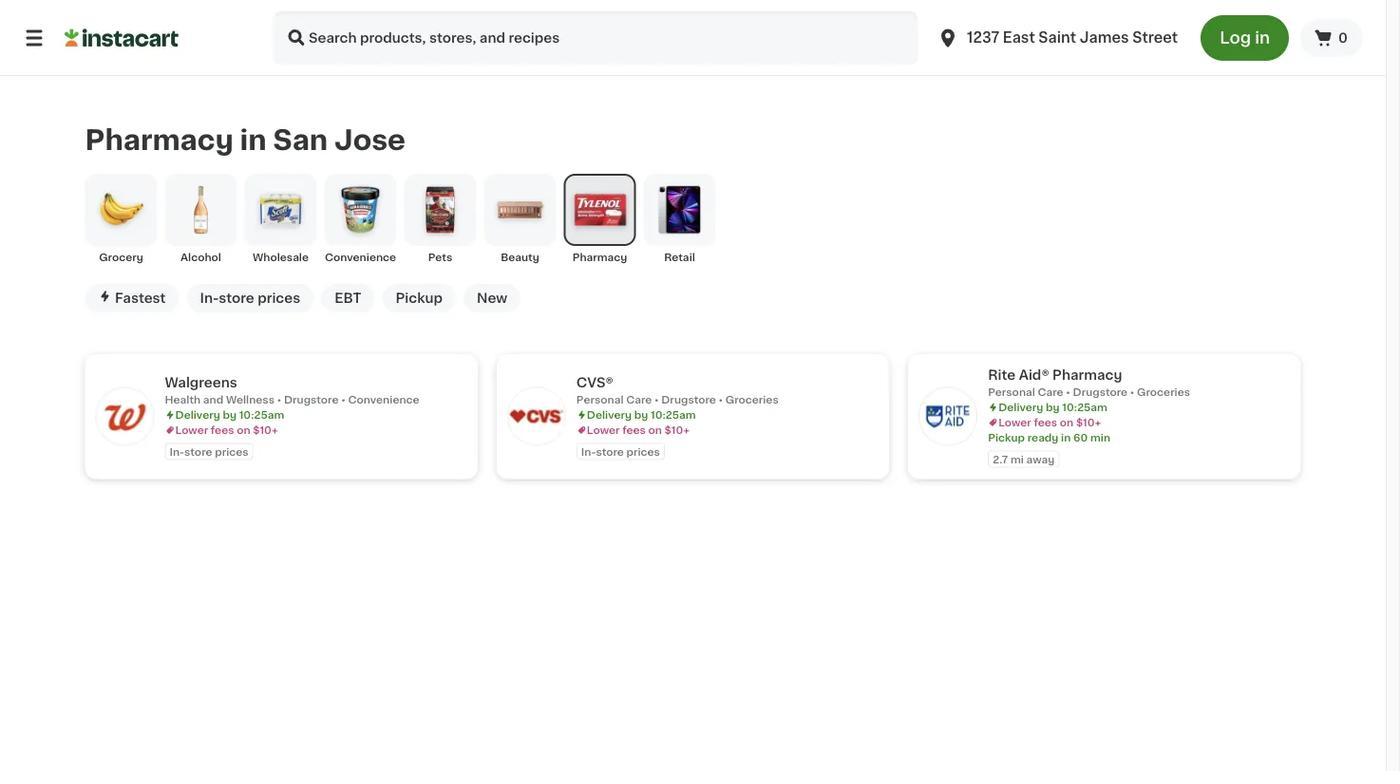 Task type: locate. For each thing, give the bounding box(es) containing it.
10:25am down wellness
[[239, 410, 284, 420]]

delivery down cvs®
[[587, 410, 632, 420]]

fees down and
[[211, 425, 234, 435]]

fees down cvs® personal care • drugstore • groceries
[[622, 425, 646, 435]]

2 vertical spatial pharmacy
[[1053, 368, 1122, 382]]

personal inside cvs® personal care • drugstore • groceries
[[577, 395, 624, 405]]

retail button
[[644, 174, 716, 265]]

pharmacy inside rite aid® pharmacy personal care • drugstore • groceries
[[1053, 368, 1122, 382]]

0 horizontal spatial by
[[223, 410, 237, 420]]

delivery down aid®
[[999, 402, 1044, 413]]

0 vertical spatial pickup
[[396, 292, 443, 305]]

ebt button
[[321, 284, 375, 312]]

retail
[[664, 252, 695, 263]]

lower for health
[[175, 425, 208, 435]]

on for and
[[237, 425, 250, 435]]

in-store prices
[[200, 292, 300, 305], [170, 446, 249, 457], [581, 446, 660, 457]]

0 vertical spatial in
[[1255, 30, 1270, 46]]

lower fees on $10+
[[999, 417, 1101, 428], [175, 425, 278, 435], [587, 425, 690, 435]]

0 horizontal spatial on
[[237, 425, 250, 435]]

in-
[[200, 292, 219, 305], [170, 446, 184, 457], [581, 446, 596, 457]]

2 horizontal spatial pharmacy
[[1053, 368, 1122, 382]]

lower fees on $10+ for care
[[587, 425, 690, 435]]

0 horizontal spatial in
[[240, 126, 267, 153]]

pharmacy in san jose
[[85, 126, 406, 153]]

2 horizontal spatial store
[[596, 446, 624, 457]]

0 horizontal spatial delivery
[[175, 410, 220, 420]]

1 horizontal spatial drugstore
[[661, 395, 716, 405]]

2 horizontal spatial on
[[1060, 417, 1074, 428]]

0 horizontal spatial prices
[[215, 446, 249, 457]]

convenience inside button
[[325, 252, 396, 263]]

drugstore inside cvs® personal care • drugstore • groceries
[[661, 395, 716, 405]]

1 horizontal spatial delivery
[[587, 410, 632, 420]]

james
[[1080, 31, 1129, 45]]

fees for and
[[211, 425, 234, 435]]

pharmacy for pharmacy in san jose
[[85, 126, 233, 153]]

ready
[[1028, 433, 1059, 443]]

None search field
[[274, 11, 918, 65]]

lower down cvs®
[[587, 425, 620, 435]]

in left 60 in the right of the page
[[1061, 433, 1071, 443]]

in for log
[[1255, 30, 1270, 46]]

by up the pickup ready in 60 min
[[1046, 402, 1060, 413]]

store for cvs®
[[596, 446, 624, 457]]

0 button
[[1301, 19, 1363, 57]]

prices inside in-store prices button
[[258, 292, 300, 305]]

on up 60 in the right of the page
[[1060, 417, 1074, 428]]

0 horizontal spatial 10:25am
[[239, 410, 284, 420]]

10:25am
[[1062, 402, 1108, 413], [239, 410, 284, 420], [651, 410, 696, 420]]

2 horizontal spatial in-
[[581, 446, 596, 457]]

lower fees on $10+ for and
[[175, 425, 278, 435]]

2 horizontal spatial drugstore
[[1073, 387, 1128, 397]]

groceries inside cvs® personal care • drugstore • groceries
[[726, 395, 779, 405]]

delivery for health
[[175, 410, 220, 420]]

in for pharmacy
[[240, 126, 267, 153]]

min
[[1091, 433, 1111, 443]]

by
[[1046, 402, 1060, 413], [223, 410, 237, 420], [634, 410, 648, 420]]

beauty button
[[484, 174, 556, 265]]

groceries
[[1137, 387, 1190, 397], [726, 395, 779, 405]]

0 horizontal spatial groceries
[[726, 395, 779, 405]]

2 horizontal spatial lower
[[999, 417, 1032, 428]]

0 horizontal spatial store
[[184, 446, 212, 457]]

2 horizontal spatial delivery by 10:25am
[[999, 402, 1108, 413]]

1 horizontal spatial lower fees on $10+
[[587, 425, 690, 435]]

fees for care
[[622, 425, 646, 435]]

delivery by 10:25am down and
[[175, 410, 284, 420]]

in- for walgreens
[[170, 446, 184, 457]]

10:25am down rite aid® pharmacy personal care • drugstore • groceries
[[1062, 402, 1108, 413]]

convenience
[[325, 252, 396, 263], [348, 395, 420, 405]]

beauty
[[501, 252, 539, 263]]

$10+ down cvs® personal care • drugstore • groceries
[[665, 425, 690, 435]]

0 horizontal spatial lower fees on $10+
[[175, 425, 278, 435]]

fees up 'ready'
[[1034, 417, 1058, 428]]

0 horizontal spatial drugstore
[[284, 395, 339, 405]]

log
[[1220, 30, 1251, 46]]

in-store prices down cvs®
[[581, 446, 660, 457]]

store
[[219, 292, 254, 305], [184, 446, 212, 457], [596, 446, 624, 457]]

drugstore inside rite aid® pharmacy personal care • drugstore • groceries
[[1073, 387, 1128, 397]]

care
[[1038, 387, 1064, 397], [626, 395, 652, 405]]

10:25am down cvs® personal care • drugstore • groceries
[[651, 410, 696, 420]]

personal down rite
[[988, 387, 1035, 397]]

1 vertical spatial in
[[240, 126, 267, 153]]

wholesale button
[[245, 174, 317, 265]]

2 horizontal spatial lower fees on $10+
[[999, 417, 1101, 428]]

delivery by 10:25am down cvs® personal care • drugstore • groceries
[[587, 410, 696, 420]]

pharmacy
[[85, 126, 233, 153], [573, 252, 627, 263], [1053, 368, 1122, 382]]

new button
[[464, 284, 521, 312]]

delivery down the health
[[175, 410, 220, 420]]

by for pharmacy
[[1046, 402, 1060, 413]]

cvs®
[[577, 376, 614, 389]]

lower fees on $10+ down cvs® personal care • drugstore • groceries
[[587, 425, 690, 435]]

on down cvs® personal care • drugstore • groceries
[[648, 425, 662, 435]]

0 horizontal spatial in-
[[170, 446, 184, 457]]

in-store prices inside in-store prices button
[[200, 292, 300, 305]]

drugstore
[[1073, 387, 1128, 397], [284, 395, 339, 405], [661, 395, 716, 405]]

personal down cvs®
[[577, 395, 624, 405]]

mi
[[1011, 454, 1024, 464]]

0 horizontal spatial delivery by 10:25am
[[175, 410, 284, 420]]

1 horizontal spatial 10:25am
[[651, 410, 696, 420]]

1 horizontal spatial pharmacy
[[573, 252, 627, 263]]

$10+ for pharmacy
[[1076, 417, 1101, 428]]

in- inside button
[[200, 292, 219, 305]]

store down and
[[184, 446, 212, 457]]

1 horizontal spatial lower
[[587, 425, 620, 435]]

delivery by 10:25am up the pickup ready in 60 min
[[999, 402, 1108, 413]]

2.7
[[993, 454, 1008, 464]]

pharmacy for pharmacy
[[573, 252, 627, 263]]

lower up 'ready'
[[999, 417, 1032, 428]]

personal
[[988, 387, 1035, 397], [577, 395, 624, 405]]

prices for cvs®
[[627, 446, 660, 457]]

1 horizontal spatial care
[[1038, 387, 1064, 397]]

prices down cvs® personal care • drugstore • groceries
[[627, 446, 660, 457]]

in-store prices down wholesale
[[200, 292, 300, 305]]

2 horizontal spatial $10+
[[1076, 417, 1101, 428]]

street
[[1133, 31, 1178, 45]]

prices down wholesale
[[258, 292, 300, 305]]

personal inside rite aid® pharmacy personal care • drugstore • groceries
[[988, 387, 1035, 397]]

fees
[[1034, 417, 1058, 428], [211, 425, 234, 435], [622, 425, 646, 435]]

0 horizontal spatial $10+
[[253, 425, 278, 435]]

1 horizontal spatial groceries
[[1137, 387, 1190, 397]]

lower fees on $10+ up the pickup ready in 60 min
[[999, 417, 1101, 428]]

in- down alcohol
[[200, 292, 219, 305]]

in
[[1255, 30, 1270, 46], [240, 126, 267, 153], [1061, 433, 1071, 443]]

log in
[[1220, 30, 1270, 46]]

in- down the health
[[170, 446, 184, 457]]

0 horizontal spatial lower
[[175, 425, 208, 435]]

alcohol button
[[165, 174, 237, 265]]

1 1237 east saint james street button from the left
[[925, 11, 1190, 65]]

2 horizontal spatial 10:25am
[[1062, 402, 1108, 413]]

pharmacy inside button
[[573, 252, 627, 263]]

pickup up 2.7
[[988, 433, 1025, 443]]

0 horizontal spatial personal
[[577, 395, 624, 405]]

in right log
[[1255, 30, 1270, 46]]

by down and
[[223, 410, 237, 420]]

$10+
[[1076, 417, 1101, 428], [253, 425, 278, 435], [665, 425, 690, 435]]

in inside log in button
[[1255, 30, 1270, 46]]

$10+ down wellness
[[253, 425, 278, 435]]

walgreens health and wellness • drugstore • convenience
[[165, 376, 420, 405]]

in-store prices for cvs®
[[581, 446, 660, 457]]

1 vertical spatial pickup
[[988, 433, 1025, 443]]

•
[[1066, 387, 1071, 397], [1130, 387, 1135, 397], [277, 395, 281, 405], [341, 395, 346, 405], [655, 395, 659, 405], [719, 395, 723, 405]]

lower
[[999, 417, 1032, 428], [175, 425, 208, 435], [587, 425, 620, 435]]

2 horizontal spatial delivery
[[999, 402, 1044, 413]]

pets button
[[404, 174, 476, 265]]

1 horizontal spatial fees
[[622, 425, 646, 435]]

in- down cvs®
[[581, 446, 596, 457]]

pharmacy right beauty
[[573, 252, 627, 263]]

1 horizontal spatial $10+
[[665, 425, 690, 435]]

0 vertical spatial pharmacy
[[85, 126, 233, 153]]

prices down and
[[215, 446, 249, 457]]

on for care
[[648, 425, 662, 435]]

on
[[1060, 417, 1074, 428], [237, 425, 250, 435], [648, 425, 662, 435]]

2 horizontal spatial prices
[[627, 446, 660, 457]]

1 horizontal spatial in-
[[200, 292, 219, 305]]

in-store prices down and
[[170, 446, 249, 457]]

delivery
[[999, 402, 1044, 413], [175, 410, 220, 420], [587, 410, 632, 420]]

$10+ for care
[[665, 425, 690, 435]]

prices
[[258, 292, 300, 305], [215, 446, 249, 457], [627, 446, 660, 457]]

pharmacy up the grocery 'button'
[[85, 126, 233, 153]]

2 horizontal spatial by
[[1046, 402, 1060, 413]]

1237
[[967, 31, 1000, 45]]

0 horizontal spatial pickup
[[396, 292, 443, 305]]

lower fees on $10+ down and
[[175, 425, 278, 435]]

by for care
[[634, 410, 648, 420]]

log in button
[[1201, 15, 1289, 61]]

pickup inside button
[[396, 292, 443, 305]]

1 horizontal spatial prices
[[258, 292, 300, 305]]

2 1237 east saint james street button from the left
[[937, 11, 1178, 65]]

in left san
[[240, 126, 267, 153]]

drugstore inside walgreens health and wellness • drugstore • convenience
[[284, 395, 339, 405]]

1237 east saint james street button
[[925, 11, 1190, 65], [937, 11, 1178, 65]]

0 horizontal spatial fees
[[211, 425, 234, 435]]

1 vertical spatial convenience
[[348, 395, 420, 405]]

lower down the health
[[175, 425, 208, 435]]

by down cvs® personal care • drugstore • groceries
[[634, 410, 648, 420]]

$10+ up 60 in the right of the page
[[1076, 417, 1101, 428]]

0 vertical spatial convenience
[[325, 252, 396, 263]]

2 horizontal spatial fees
[[1034, 417, 1058, 428]]

saint
[[1039, 31, 1077, 45]]

fees for pharmacy
[[1034, 417, 1058, 428]]

1 horizontal spatial by
[[634, 410, 648, 420]]

pickup
[[396, 292, 443, 305], [988, 433, 1025, 443]]

60
[[1074, 433, 1088, 443]]

2 horizontal spatial in
[[1255, 30, 1270, 46]]

pickup down pets
[[396, 292, 443, 305]]

store down cvs®
[[596, 446, 624, 457]]

1 horizontal spatial store
[[219, 292, 254, 305]]

2 vertical spatial in
[[1061, 433, 1071, 443]]

and
[[203, 395, 223, 405]]

health
[[165, 395, 201, 405]]

0 horizontal spatial care
[[626, 395, 652, 405]]

0 horizontal spatial pharmacy
[[85, 126, 233, 153]]

1 horizontal spatial delivery by 10:25am
[[587, 410, 696, 420]]

Search field
[[274, 11, 918, 65]]

10:25am for care
[[651, 410, 696, 420]]

ebt
[[335, 292, 361, 305]]

delivery by 10:25am
[[999, 402, 1108, 413], [175, 410, 284, 420], [587, 410, 696, 420]]

pharmacy right aid®
[[1053, 368, 1122, 382]]

grocery button
[[85, 174, 157, 265]]

alcohol
[[181, 252, 221, 263]]

store down alcohol
[[219, 292, 254, 305]]

1 horizontal spatial pickup
[[988, 433, 1025, 443]]

1 horizontal spatial personal
[[988, 387, 1035, 397]]

on down wellness
[[237, 425, 250, 435]]

1 vertical spatial pharmacy
[[573, 252, 627, 263]]

delivery for personal
[[587, 410, 632, 420]]

1 horizontal spatial on
[[648, 425, 662, 435]]

1 horizontal spatial in
[[1061, 433, 1071, 443]]

wholesale
[[253, 252, 309, 263]]



Task type: vqa. For each thing, say whether or not it's contained in the screenshot.
on to the right
yes



Task type: describe. For each thing, give the bounding box(es) containing it.
east
[[1003, 31, 1035, 45]]

new
[[477, 292, 508, 305]]

instacart logo image
[[65, 27, 179, 49]]

walgreens
[[165, 376, 237, 389]]

lower fees on $10+ for pharmacy
[[999, 417, 1101, 428]]

convenience inside walgreens health and wellness • drugstore • convenience
[[348, 395, 420, 405]]

pickup for pickup ready in 60 min
[[988, 433, 1025, 443]]

pharmacy button
[[564, 174, 636, 265]]

cvs® personal care • drugstore • groceries
[[577, 376, 779, 405]]

0
[[1339, 31, 1348, 45]]

store inside button
[[219, 292, 254, 305]]

rite aid® pharmacy personal care • drugstore • groceries
[[988, 368, 1190, 397]]

on for pharmacy
[[1060, 417, 1074, 428]]

in-store prices button
[[187, 284, 314, 312]]

rite
[[988, 368, 1016, 382]]

away
[[1027, 454, 1055, 464]]

pharmacy in san jose main content
[[0, 76, 1386, 510]]

aid®
[[1019, 368, 1049, 382]]

care inside rite aid® pharmacy personal care • drugstore • groceries
[[1038, 387, 1064, 397]]

pets
[[428, 252, 452, 263]]

walgreens image
[[96, 388, 153, 445]]

fastest
[[115, 292, 166, 305]]

prices for walgreens
[[215, 446, 249, 457]]

1237 east saint james street
[[967, 31, 1178, 45]]

$10+ for and
[[253, 425, 278, 435]]

in-store prices for walgreens
[[170, 446, 249, 457]]

10:25am for and
[[239, 410, 284, 420]]

delivery for aid®
[[999, 402, 1044, 413]]

delivery by 10:25am for care
[[587, 410, 696, 420]]

2.7 mi away
[[993, 454, 1055, 464]]

cvs® image
[[508, 388, 565, 445]]

jose
[[334, 126, 406, 153]]

store for walgreens
[[184, 446, 212, 457]]

fastest button
[[85, 284, 179, 312]]

10:25am for pharmacy
[[1062, 402, 1108, 413]]

by for and
[[223, 410, 237, 420]]

delivery by 10:25am for pharmacy
[[999, 402, 1108, 413]]

rite aid® pharmacy image
[[920, 388, 977, 445]]

san
[[273, 126, 328, 153]]

in- for cvs®
[[581, 446, 596, 457]]

pickup for pickup
[[396, 292, 443, 305]]

wellness
[[226, 395, 275, 405]]

grocery
[[99, 252, 143, 263]]

care inside cvs® personal care • drugstore • groceries
[[626, 395, 652, 405]]

lower for personal
[[587, 425, 620, 435]]

convenience button
[[324, 174, 397, 265]]

pickup button
[[382, 284, 456, 312]]

pickup ready in 60 min
[[988, 433, 1111, 443]]

groceries inside rite aid® pharmacy personal care • drugstore • groceries
[[1137, 387, 1190, 397]]

lower for aid®
[[999, 417, 1032, 428]]

delivery by 10:25am for and
[[175, 410, 284, 420]]



